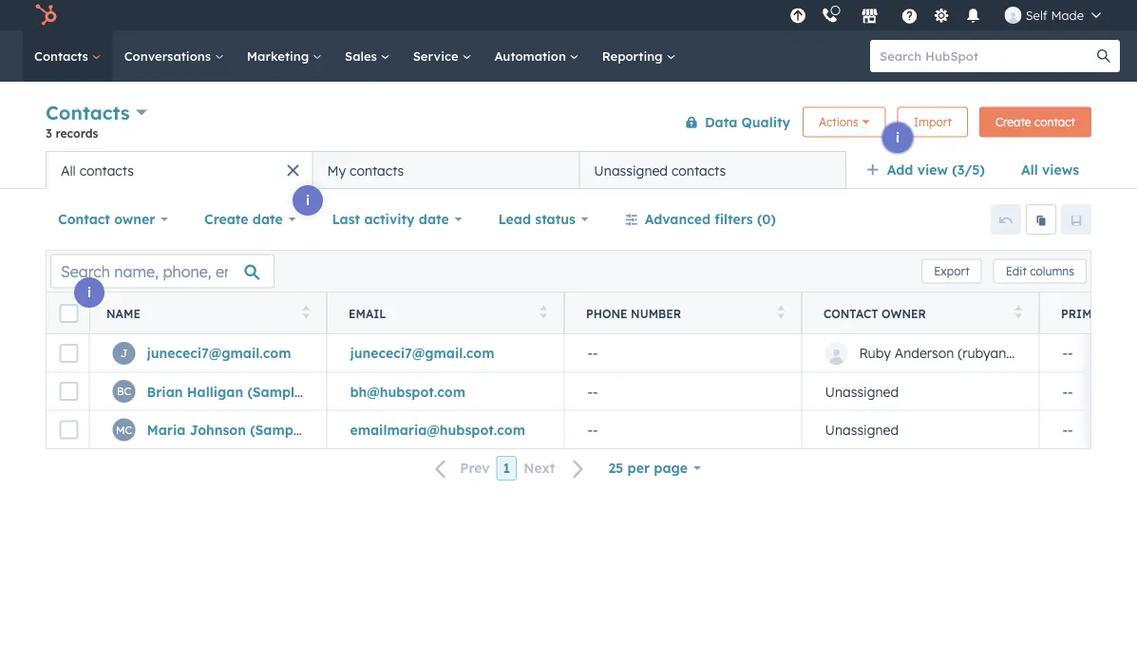Task type: locate. For each thing, give the bounding box(es) containing it.
maria johnson (sample contact)
[[147, 422, 366, 438]]

contact up ruby at the bottom of the page
[[824, 307, 879, 321]]

0 vertical spatial contacts
[[34, 48, 92, 64]]

1 vertical spatial contact
[[824, 307, 879, 321]]

junececi7@gmail.com link up bh@hubspot.com link
[[350, 345, 495, 362]]

0 vertical spatial contact owner
[[58, 211, 155, 228]]

create inside popup button
[[204, 211, 249, 228]]

1 vertical spatial unassigned
[[826, 383, 900, 400]]

press to sort. element for contact owner
[[1016, 306, 1023, 322]]

date left the last
[[253, 211, 283, 228]]

service
[[413, 48, 462, 64]]

(sample down brian halligan (sample contact)
[[250, 422, 305, 438]]

1 vertical spatial contact)
[[309, 422, 366, 438]]

records
[[56, 126, 98, 140]]

view
[[918, 162, 949, 178]]

1 horizontal spatial date
[[419, 211, 449, 228]]

service link
[[402, 30, 483, 82]]

4 press to sort. element from the left
[[1016, 306, 1023, 322]]

junececi7@gmail.com link
[[147, 345, 291, 362], [350, 345, 495, 362]]

1 vertical spatial (sample
[[250, 422, 305, 438]]

1 vertical spatial create
[[204, 211, 249, 228]]

3 contacts from the left
[[672, 162, 727, 179]]

1 horizontal spatial contact
[[824, 307, 879, 321]]

self made menu
[[785, 0, 1115, 30]]

ruby anderson (rubyanndersson@gmail.com
[[860, 345, 1138, 362]]

(sample up maria johnson (sample contact)
[[248, 383, 302, 400]]

conversations
[[124, 48, 215, 64]]

contacts
[[34, 48, 92, 64], [46, 101, 130, 125]]

2 vertical spatial unassigned
[[826, 422, 900, 438]]

last
[[332, 211, 360, 228]]

create left contact
[[996, 115, 1032, 129]]

2 vertical spatial i button
[[74, 278, 105, 308]]

junececi7@gmail.com link up halligan
[[147, 345, 291, 362]]

press to sort. image for email
[[540, 306, 548, 319]]

activity
[[364, 211, 415, 228]]

0 vertical spatial create
[[996, 115, 1032, 129]]

0 vertical spatial contact
[[58, 211, 110, 228]]

1 horizontal spatial all
[[1022, 162, 1039, 178]]

my contacts button
[[313, 151, 580, 189]]

0 horizontal spatial create
[[204, 211, 249, 228]]

contacts link
[[23, 30, 113, 82]]

1 horizontal spatial contacts
[[350, 162, 404, 179]]

1 all from the left
[[1022, 162, 1039, 178]]

junececi7@gmail.com up halligan
[[147, 345, 291, 362]]

2 junececi7@gmail.com from the left
[[350, 345, 495, 362]]

contact owner up ruby at the bottom of the page
[[824, 307, 927, 321]]

press to sort. element
[[303, 306, 310, 322], [540, 306, 548, 322], [778, 306, 785, 322], [1016, 306, 1023, 322]]

unassigned
[[595, 162, 668, 179], [826, 383, 900, 400], [826, 422, 900, 438]]

press to sort. image
[[303, 306, 310, 319], [540, 306, 548, 319], [778, 306, 785, 319]]

primary com
[[1062, 307, 1138, 321]]

-- button for junececi7@gmail.com
[[565, 335, 802, 373]]

search button
[[1089, 40, 1121, 72]]

owner up anderson
[[882, 307, 927, 321]]

1 unassigned button from the top
[[802, 373, 1040, 411]]

2 date from the left
[[419, 211, 449, 228]]

i button up add at the top of the page
[[883, 123, 914, 153]]

0 horizontal spatial junececi7@gmail.com
[[147, 345, 291, 362]]

2 unassigned button from the top
[[802, 411, 1040, 449]]

page
[[654, 460, 688, 477]]

ruby anderson (rubyanndersson@gmail.com button
[[802, 335, 1138, 373]]

2 junececi7@gmail.com link from the left
[[350, 345, 495, 362]]

(sample for johnson
[[250, 422, 305, 438]]

press to sort. image for phone number
[[778, 306, 785, 319]]

bh@hubspot.com
[[350, 383, 466, 400]]

actions button
[[803, 107, 887, 137]]

contacts inside button
[[80, 162, 134, 179]]

all views link
[[1010, 151, 1092, 189]]

filters
[[715, 211, 754, 228]]

0 horizontal spatial i
[[87, 284, 91, 301]]

contact)
[[307, 383, 364, 400], [309, 422, 366, 438]]

contacts right my
[[350, 162, 404, 179]]

contact) down email
[[307, 383, 364, 400]]

2 horizontal spatial i button
[[883, 123, 914, 153]]

unassigned button
[[802, 373, 1040, 411], [802, 411, 1040, 449]]

2 horizontal spatial press to sort. image
[[778, 306, 785, 319]]

i button left the name
[[74, 278, 105, 308]]

0 horizontal spatial contact owner
[[58, 211, 155, 228]]

all down "3 records"
[[61, 162, 76, 179]]

1 horizontal spatial junececi7@gmail.com link
[[350, 345, 495, 362]]

notifications image
[[966, 9, 983, 26]]

contacts down records
[[80, 162, 134, 179]]

0 vertical spatial owner
[[114, 211, 155, 228]]

all views
[[1022, 162, 1080, 178]]

1 contacts from the left
[[80, 162, 134, 179]]

1 date from the left
[[253, 211, 283, 228]]

-- button for bh@hubspot.com
[[565, 373, 802, 411]]

2 press to sort. element from the left
[[540, 306, 548, 322]]

create for create date
[[204, 211, 249, 228]]

contacts down hubspot link
[[34, 48, 92, 64]]

3 press to sort. image from the left
[[778, 306, 785, 319]]

com
[[1119, 307, 1138, 321]]

edit
[[1006, 264, 1028, 279]]

1 vertical spatial i button
[[293, 185, 323, 216]]

all contacts
[[61, 162, 134, 179]]

0 vertical spatial unassigned
[[595, 162, 668, 179]]

0 horizontal spatial contact
[[58, 211, 110, 228]]

1 horizontal spatial junececi7@gmail.com
[[350, 345, 495, 362]]

create down all contacts button at the left top of the page
[[204, 211, 249, 228]]

brian halligan (sample contact) link
[[147, 383, 364, 400]]

(sample
[[248, 383, 302, 400], [250, 422, 305, 438]]

3 press to sort. element from the left
[[778, 306, 785, 322]]

owner
[[114, 211, 155, 228], [882, 307, 927, 321]]

last activity date
[[332, 211, 449, 228]]

contact owner
[[58, 211, 155, 228], [824, 307, 927, 321]]

1 junececi7@gmail.com from the left
[[147, 345, 291, 362]]

create
[[996, 115, 1032, 129], [204, 211, 249, 228]]

3 -- button from the top
[[565, 411, 802, 449]]

prev
[[460, 460, 490, 477]]

press to sort. image
[[1016, 306, 1023, 319]]

(sample for halligan
[[248, 383, 302, 400]]

1 vertical spatial contacts
[[46, 101, 130, 125]]

contacts inside popup button
[[46, 101, 130, 125]]

data
[[705, 114, 738, 130]]

contacts up records
[[46, 101, 130, 125]]

contacts up advanced filters (0) button
[[672, 162, 727, 179]]

1 -- button from the top
[[565, 335, 802, 373]]

contact) down bh@hubspot.com link
[[309, 422, 366, 438]]

marketplaces image
[[862, 9, 879, 26]]

1
[[503, 460, 511, 477]]

contact down all contacts
[[58, 211, 110, 228]]

2 all from the left
[[61, 162, 76, 179]]

per
[[628, 460, 650, 477]]

all left views
[[1022, 162, 1039, 178]]

hubspot link
[[23, 4, 71, 27]]

0 horizontal spatial date
[[253, 211, 283, 228]]

0 horizontal spatial junececi7@gmail.com link
[[147, 345, 291, 362]]

create for create contact
[[996, 115, 1032, 129]]

0 vertical spatial (sample
[[248, 383, 302, 400]]

-- button for emailmaria@hubspot.com
[[565, 411, 802, 449]]

--
[[588, 345, 599, 362], [1063, 345, 1074, 362], [588, 383, 599, 400], [1063, 383, 1074, 400], [588, 422, 599, 438], [1063, 422, 1074, 438]]

1 horizontal spatial i button
[[293, 185, 323, 216]]

(0)
[[758, 211, 777, 228]]

i button
[[883, 123, 914, 153], [293, 185, 323, 216], [74, 278, 105, 308]]

owner up "search name, phone, email addresses, or company" search box
[[114, 211, 155, 228]]

2 contacts from the left
[[350, 162, 404, 179]]

create date button
[[192, 201, 308, 239]]

1 vertical spatial contact owner
[[824, 307, 927, 321]]

help image
[[902, 9, 919, 26]]

marketing link
[[236, 30, 334, 82]]

2 horizontal spatial i
[[896, 129, 900, 146]]

2 horizontal spatial contacts
[[672, 162, 727, 179]]

1 vertical spatial i
[[306, 192, 310, 209]]

primary com column header
[[1040, 293, 1138, 335]]

all inside button
[[61, 162, 76, 179]]

create inside button
[[996, 115, 1032, 129]]

0 horizontal spatial all
[[61, 162, 76, 179]]

0 horizontal spatial contacts
[[80, 162, 134, 179]]

create date
[[204, 211, 283, 228]]

unassigned for bh@hubspot.com
[[826, 383, 900, 400]]

search image
[[1098, 49, 1111, 63]]

contact owner down all contacts
[[58, 211, 155, 228]]

self
[[1026, 7, 1048, 23]]

junececi7@gmail.com
[[147, 345, 291, 362], [350, 345, 495, 362]]

0 vertical spatial i button
[[883, 123, 914, 153]]

phone number
[[587, 307, 682, 321]]

contact) for emailmaria@hubspot.com
[[309, 422, 366, 438]]

junececi7@gmail.com up bh@hubspot.com link
[[350, 345, 495, 362]]

settings link
[[930, 5, 954, 25]]

maria
[[147, 422, 186, 438]]

i button left the last
[[293, 185, 323, 216]]

0 vertical spatial contact)
[[307, 383, 364, 400]]

2 press to sort. image from the left
[[540, 306, 548, 319]]

hubspot image
[[34, 4, 57, 27]]

date
[[253, 211, 283, 228], [419, 211, 449, 228]]

1 horizontal spatial press to sort. image
[[540, 306, 548, 319]]

2 -- button from the top
[[565, 373, 802, 411]]

lead
[[499, 211, 531, 228]]

contact) for bh@hubspot.com
[[307, 383, 364, 400]]

0 horizontal spatial press to sort. image
[[303, 306, 310, 319]]

calling icon image
[[822, 7, 839, 24]]

unassigned button for bh@hubspot.com
[[802, 373, 1040, 411]]

lead status button
[[486, 201, 601, 239]]

self made
[[1026, 7, 1085, 23]]

quality
[[742, 114, 791, 130]]

email
[[349, 307, 387, 321]]

Search HubSpot search field
[[871, 40, 1104, 72]]

date right activity
[[419, 211, 449, 228]]

contact owner inside popup button
[[58, 211, 155, 228]]

0 horizontal spatial owner
[[114, 211, 155, 228]]

all contacts button
[[46, 151, 313, 189]]

1 horizontal spatial create
[[996, 115, 1032, 129]]

unassigned contacts
[[595, 162, 727, 179]]

1 vertical spatial owner
[[882, 307, 927, 321]]



Task type: describe. For each thing, give the bounding box(es) containing it.
emailmaria@hubspot.com button
[[327, 411, 565, 449]]

self made button
[[994, 0, 1113, 30]]

data quality
[[705, 114, 791, 130]]

automation link
[[483, 30, 591, 82]]

columns
[[1031, 264, 1075, 279]]

primary
[[1062, 307, 1116, 321]]

junececi7@gmail.com button
[[327, 335, 565, 373]]

phone
[[587, 307, 628, 321]]

unassigned contacts button
[[580, 151, 847, 189]]

add
[[888, 162, 914, 178]]

contacts for my contacts
[[350, 162, 404, 179]]

unassigned for emailmaria@hubspot.com
[[826, 422, 900, 438]]

owner inside popup button
[[114, 211, 155, 228]]

advanced
[[645, 211, 711, 228]]

add view (3/5) button
[[854, 151, 1010, 189]]

advanced filters (0)
[[645, 211, 777, 228]]

calling icon button
[[814, 3, 847, 28]]

1 junececi7@gmail.com link from the left
[[147, 345, 291, 362]]

status
[[536, 211, 576, 228]]

emailmaria@hubspot.com link
[[350, 422, 526, 438]]

all for all views
[[1022, 162, 1039, 178]]

notifications button
[[958, 0, 990, 30]]

export
[[935, 264, 970, 279]]

marketing
[[247, 48, 313, 64]]

contact owner button
[[46, 201, 181, 239]]

views
[[1043, 162, 1080, 178]]

export button
[[922, 259, 983, 284]]

emailmaria@hubspot.com
[[350, 422, 526, 438]]

sales link
[[334, 30, 402, 82]]

all for all contacts
[[61, 162, 76, 179]]

advanced filters (0) button
[[613, 201, 789, 239]]

0 horizontal spatial i button
[[74, 278, 105, 308]]

data quality button
[[673, 103, 792, 141]]

name
[[106, 307, 141, 321]]

conversations link
[[113, 30, 236, 82]]

my
[[327, 162, 346, 179]]

create contact button
[[980, 107, 1092, 137]]

3 records
[[46, 126, 98, 140]]

import button
[[898, 107, 969, 137]]

press to sort. element for phone number
[[778, 306, 785, 322]]

contacts for all contacts
[[80, 162, 134, 179]]

bh@hubspot.com button
[[327, 373, 565, 411]]

lead status
[[499, 211, 576, 228]]

(3/5)
[[953, 162, 986, 178]]

1 horizontal spatial contact owner
[[824, 307, 927, 321]]

1 button
[[497, 456, 517, 481]]

sales
[[345, 48, 381, 64]]

create contact
[[996, 115, 1076, 129]]

anderson
[[895, 345, 955, 362]]

halligan
[[187, 383, 243, 400]]

junececi7@gmail.com inside button
[[350, 345, 495, 362]]

pagination navigation
[[424, 456, 596, 481]]

edit columns button
[[994, 259, 1088, 284]]

upgrade link
[[787, 5, 811, 25]]

1 press to sort. image from the left
[[303, 306, 310, 319]]

automation
[[495, 48, 570, 64]]

Search name, phone, email addresses, or company search field
[[50, 254, 275, 289]]

settings image
[[934, 8, 951, 25]]

last activity date button
[[320, 201, 475, 239]]

unassigned inside button
[[595, 162, 668, 179]]

made
[[1052, 7, 1085, 23]]

junececi7@gmail.com link inside junececi7@gmail.com button
[[350, 345, 495, 362]]

contact
[[1035, 115, 1076, 129]]

unassigned button for emailmaria@hubspot.com
[[802, 411, 1040, 449]]

contacts banner
[[46, 97, 1092, 151]]

marketplaces button
[[851, 0, 891, 30]]

actions
[[820, 115, 859, 129]]

import
[[914, 115, 952, 129]]

maria johnson (sample contact) link
[[147, 422, 366, 438]]

upgrade image
[[790, 8, 807, 25]]

number
[[631, 307, 682, 321]]

25 per page button
[[596, 450, 714, 488]]

0 vertical spatial i
[[896, 129, 900, 146]]

edit columns
[[1006, 264, 1075, 279]]

(rubyanndersson@gmail.com
[[958, 345, 1138, 362]]

1 horizontal spatial owner
[[882, 307, 927, 321]]

contacts for unassigned contacts
[[672, 162, 727, 179]]

25 per page
[[609, 460, 688, 477]]

johnson
[[190, 422, 246, 438]]

25
[[609, 460, 624, 477]]

prev button
[[424, 456, 497, 481]]

next
[[524, 460, 556, 477]]

reporting link
[[591, 30, 688, 82]]

next button
[[517, 456, 596, 481]]

contact inside popup button
[[58, 211, 110, 228]]

reporting
[[602, 48, 667, 64]]

brian
[[147, 383, 183, 400]]

ruby anderson image
[[1006, 7, 1023, 24]]

1 press to sort. element from the left
[[303, 306, 310, 322]]

my contacts
[[327, 162, 404, 179]]

1 horizontal spatial i
[[306, 192, 310, 209]]

contacts button
[[46, 99, 147, 126]]

add view (3/5)
[[888, 162, 986, 178]]

bh@hubspot.com link
[[350, 383, 466, 400]]

ruby
[[860, 345, 892, 362]]

2 vertical spatial i
[[87, 284, 91, 301]]

press to sort. element for email
[[540, 306, 548, 322]]



Task type: vqa. For each thing, say whether or not it's contained in the screenshot.
caret image
no



